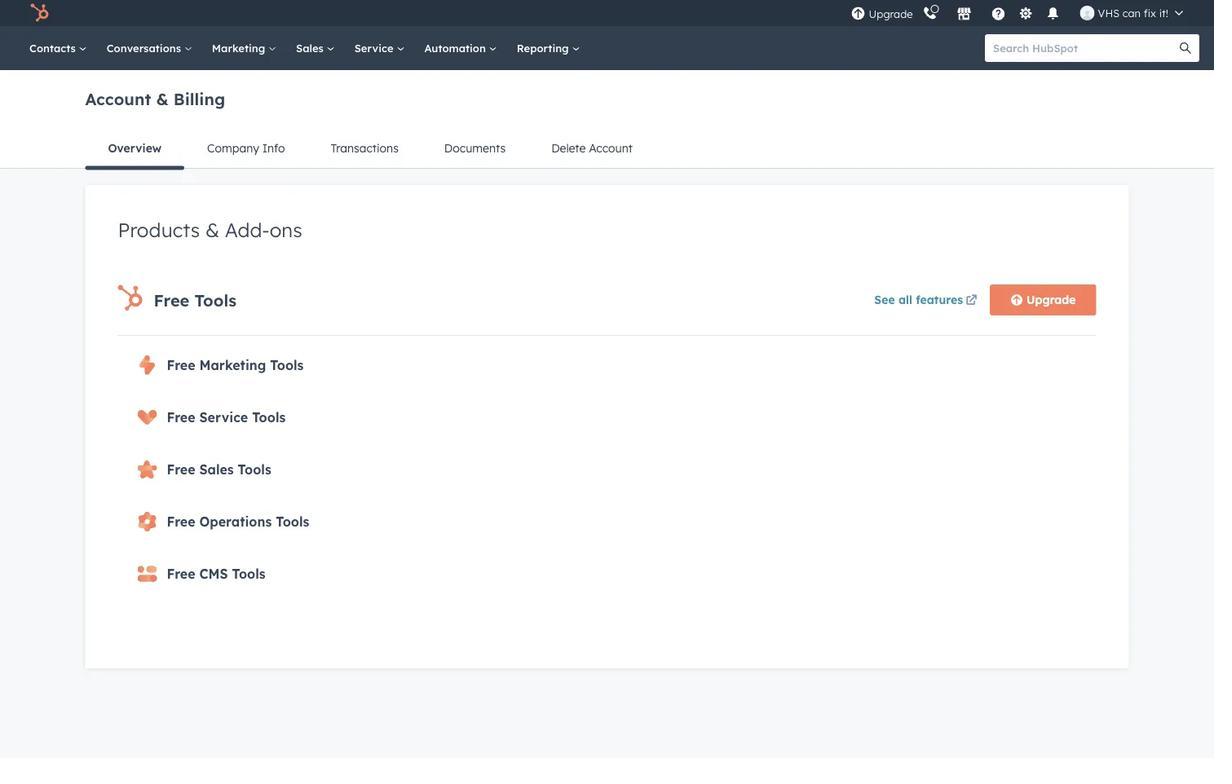 Task type: vqa. For each thing, say whether or not it's contained in the screenshot.
CARET image
no



Task type: describe. For each thing, give the bounding box(es) containing it.
marketplaces button
[[947, 0, 982, 26]]

service icon image
[[137, 408, 157, 427]]

tools for free marketing tools
[[270, 357, 304, 374]]

free for free operations tools
[[167, 514, 195, 530]]

settings link
[[1016, 4, 1036, 22]]

fix
[[1144, 6, 1156, 20]]

free service tools
[[167, 409, 286, 426]]

reporting link
[[507, 26, 590, 70]]

cms
[[199, 566, 228, 582]]

upgrade link
[[990, 285, 1096, 316]]

eloise francis image
[[1080, 6, 1095, 20]]

delete account
[[551, 141, 633, 155]]

delete account link
[[529, 129, 656, 168]]

it!
[[1159, 6, 1169, 20]]

tools for free cms tools
[[232, 566, 266, 582]]

1 vertical spatial marketing
[[199, 357, 266, 374]]

tools for free service tools
[[252, 409, 286, 426]]

vhs
[[1098, 6, 1120, 20]]

transactions link
[[308, 129, 422, 168]]

& for account
[[156, 88, 169, 109]]

notifications image
[[1046, 7, 1061, 22]]

billing
[[174, 88, 225, 109]]

1 vertical spatial account
[[589, 141, 633, 155]]

hubspot image
[[29, 3, 49, 23]]

page section element
[[46, 70, 1168, 170]]

company info
[[207, 141, 285, 155]]

see
[[875, 292, 895, 306]]

documents
[[444, 141, 506, 155]]

Search HubSpot search field
[[985, 34, 1185, 62]]

free marketing tools
[[167, 357, 304, 374]]

products
[[118, 218, 200, 242]]

account & billing
[[85, 88, 225, 109]]

see all features
[[875, 292, 963, 306]]

sales icon image
[[137, 460, 157, 480]]

free operations tools
[[167, 514, 309, 530]]

calling icon button
[[916, 2, 944, 24]]

search image
[[1180, 42, 1191, 54]]

automation link
[[415, 26, 507, 70]]

see all features link
[[875, 290, 980, 311]]

free cms tools
[[167, 566, 266, 582]]

overview link
[[85, 129, 184, 170]]

marketplaces image
[[957, 7, 972, 22]]

free for free marketing tools
[[167, 357, 195, 374]]

1 vertical spatial service
[[199, 409, 248, 426]]

marketing icon image
[[137, 356, 157, 375]]



Task type: locate. For each thing, give the bounding box(es) containing it.
0 horizontal spatial sales
[[199, 462, 234, 478]]

company
[[207, 141, 259, 155]]

documents link
[[422, 129, 529, 168]]

0 horizontal spatial service
[[199, 409, 248, 426]]

add-
[[225, 218, 270, 242]]

can
[[1123, 6, 1141, 20]]

tools down free marketing tools
[[252, 409, 286, 426]]

upgrade image
[[851, 7, 866, 22]]

upgrade
[[869, 7, 913, 21], [1027, 293, 1076, 307]]

tools for free sales tools
[[238, 462, 271, 478]]

sales right marketing link
[[296, 41, 327, 55]]

free for free sales tools
[[167, 462, 195, 478]]

navigation inside the page section element
[[85, 129, 1129, 170]]

& left billing
[[156, 88, 169, 109]]

tools right 'operations'
[[276, 514, 309, 530]]

tools up free service tools
[[270, 357, 304, 374]]

free right marketing icon
[[167, 357, 195, 374]]

free for free cms tools
[[167, 566, 195, 582]]

account up overview
[[85, 88, 151, 109]]

free up marketing icon
[[154, 290, 189, 310]]

free sales tools
[[167, 462, 271, 478]]

upgrade inside menu
[[869, 7, 913, 21]]

contacts
[[29, 41, 79, 55]]

products & add-ons
[[118, 218, 302, 242]]

conversations
[[107, 41, 184, 55]]

1 horizontal spatial service
[[354, 41, 397, 55]]

sales
[[296, 41, 327, 55], [199, 462, 234, 478]]

help image
[[991, 7, 1006, 22]]

free for free tools
[[154, 290, 189, 310]]

vhs can fix it! button
[[1070, 0, 1193, 26]]

ons
[[270, 218, 302, 242]]

upgrade right link opens in a new window image
[[1027, 293, 1076, 307]]

sales down free service tools
[[199, 462, 234, 478]]

1 horizontal spatial account
[[589, 141, 633, 155]]

& inside the page section element
[[156, 88, 169, 109]]

1 vertical spatial upgrade
[[1027, 293, 1076, 307]]

vhs can fix it!
[[1098, 6, 1169, 20]]

contacts link
[[20, 26, 97, 70]]

conversations link
[[97, 26, 202, 70]]

tools up free marketing tools
[[194, 290, 236, 310]]

0 vertical spatial service
[[354, 41, 397, 55]]

free
[[154, 290, 189, 310], [167, 357, 195, 374], [167, 409, 195, 426], [167, 462, 195, 478], [167, 514, 195, 530], [167, 566, 195, 582]]

tools right cms
[[232, 566, 266, 582]]

1 vertical spatial sales
[[199, 462, 234, 478]]

ops icon image
[[137, 512, 157, 532]]

& left add-
[[205, 218, 219, 242]]

menu
[[849, 0, 1195, 26]]

1 vertical spatial &
[[205, 218, 219, 242]]

marketing up billing
[[212, 41, 268, 55]]

link opens in a new window image
[[966, 291, 977, 311]]

free right ops icon in the left bottom of the page
[[167, 514, 195, 530]]

marketing
[[212, 41, 268, 55], [199, 357, 266, 374]]

settings image
[[1019, 7, 1033, 22]]

service
[[354, 41, 397, 55], [199, 409, 248, 426]]

all
[[899, 292, 913, 306]]

&
[[156, 88, 169, 109], [205, 218, 219, 242]]

1 horizontal spatial sales
[[296, 41, 327, 55]]

tools
[[194, 290, 236, 310], [270, 357, 304, 374], [252, 409, 286, 426], [238, 462, 271, 478], [276, 514, 309, 530], [232, 566, 266, 582]]

help button
[[985, 0, 1013, 26]]

0 vertical spatial marketing
[[212, 41, 268, 55]]

overview
[[108, 141, 162, 155]]

0 horizontal spatial upgrade
[[869, 7, 913, 21]]

0 vertical spatial &
[[156, 88, 169, 109]]

delete
[[551, 141, 586, 155]]

tools for free operations tools
[[276, 514, 309, 530]]

account right delete
[[589, 141, 633, 155]]

1 horizontal spatial &
[[205, 218, 219, 242]]

free left cms
[[167, 566, 195, 582]]

& for products
[[205, 218, 219, 242]]

0 vertical spatial account
[[85, 88, 151, 109]]

0 vertical spatial upgrade
[[869, 7, 913, 21]]

0 horizontal spatial account
[[85, 88, 151, 109]]

navigation containing overview
[[85, 129, 1129, 170]]

navigation
[[85, 129, 1129, 170]]

marketing up free service tools
[[199, 357, 266, 374]]

cms icon image
[[137, 564, 157, 584]]

free right service icon
[[167, 409, 195, 426]]

service right sales link
[[354, 41, 397, 55]]

tools up free operations tools
[[238, 462, 271, 478]]

search button
[[1172, 34, 1200, 62]]

company info link
[[184, 129, 308, 168]]

sales link
[[286, 26, 345, 70]]

free for free service tools
[[167, 409, 195, 426]]

reporting
[[517, 41, 572, 55]]

info
[[262, 141, 285, 155]]

hubspot link
[[20, 3, 61, 23]]

free tools
[[154, 290, 236, 310]]

0 horizontal spatial &
[[156, 88, 169, 109]]

notifications button
[[1039, 0, 1067, 26]]

account
[[85, 88, 151, 109], [589, 141, 633, 155]]

0 vertical spatial sales
[[296, 41, 327, 55]]

service link
[[345, 26, 415, 70]]

operations
[[199, 514, 272, 530]]

link opens in a new window image
[[966, 295, 977, 306]]

free right 'sales icon'
[[167, 462, 195, 478]]

automation
[[424, 41, 489, 55]]

transactions
[[331, 141, 399, 155]]

features
[[916, 292, 963, 306]]

service up free sales tools
[[199, 409, 248, 426]]

1 horizontal spatial upgrade
[[1027, 293, 1076, 307]]

calling icon image
[[923, 6, 937, 21]]

menu containing vhs can fix it!
[[849, 0, 1195, 26]]

upgrade right 'upgrade' icon
[[869, 7, 913, 21]]

marketing link
[[202, 26, 286, 70]]



